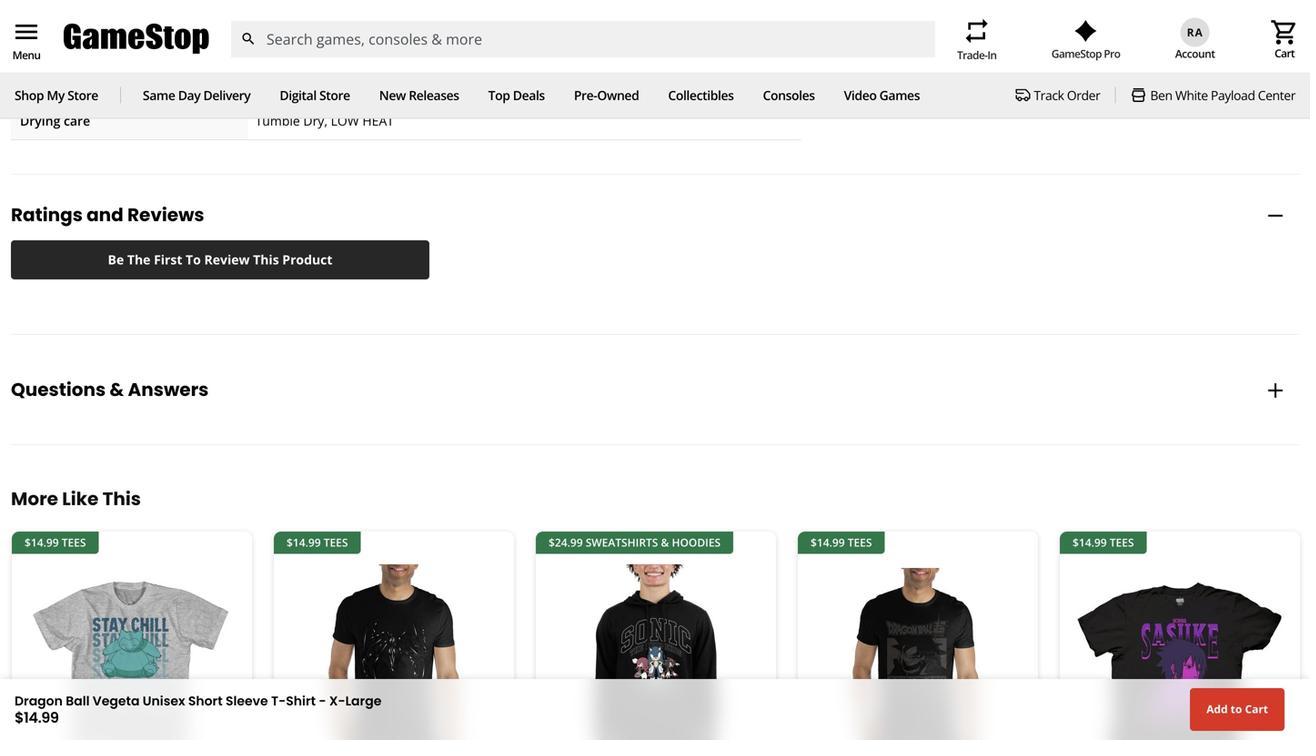 Task type: locate. For each thing, give the bounding box(es) containing it.
store up tumble dry, low heat
[[320, 87, 350, 104]]

review
[[204, 251, 250, 268]]

1 horizontal spatial cart
[[1275, 45, 1295, 60]]

care
[[76, 74, 102, 91], [64, 112, 90, 129]]

store
[[67, 87, 98, 104], [320, 87, 350, 104]]

cart inside button
[[1246, 702, 1269, 717]]

cart right add
[[1246, 702, 1269, 717]]

care down shop my store 'link'
[[64, 112, 90, 129]]

gamestop pro
[[1052, 46, 1121, 61]]

collectibles
[[669, 87, 734, 104]]

care for washing
[[76, 74, 102, 91]]

collectibles link
[[669, 87, 734, 104]]

this right like at the bottom left
[[102, 486, 141, 512]]

1 vertical spatial &
[[661, 535, 669, 550]]

1 vertical spatial cart
[[1246, 702, 1269, 717]]

reviews
[[127, 202, 204, 228]]

ratings
[[11, 202, 83, 228]]

unisex
[[143, 692, 185, 710]]

releases
[[409, 87, 459, 104]]

answers
[[128, 377, 209, 402]]

dragon ball vegeta unisex short sleeve t-shirt - x-large $14.99
[[15, 692, 382, 728]]

to right the first
[[186, 251, 201, 268]]

add to cart button
[[1191, 688, 1285, 731]]

top deals
[[489, 87, 545, 104]]

$14.99 tees
[[25, 535, 86, 550], [287, 535, 348, 550], [811, 535, 873, 550], [1073, 535, 1135, 550]]

0 horizontal spatial cart
[[1246, 702, 1269, 717]]

0 vertical spatial &
[[110, 377, 124, 402]]

x-
[[329, 692, 346, 710]]

cart
[[1275, 45, 1295, 60], [1246, 702, 1269, 717]]

gamestop pro icon image
[[1075, 20, 1098, 42]]

$14.99 tees for naruto sasuke unisex short sleeve t-shirt image
[[1073, 535, 1135, 550]]

ra account
[[1176, 24, 1216, 61]]

care right my
[[76, 74, 102, 91]]

0 vertical spatial cart
[[1275, 45, 1295, 60]]

Search games, consoles & more search field
[[267, 21, 903, 57]]

1 vertical spatial to
[[1231, 702, 1243, 717]]

0 horizontal spatial -
[[319, 692, 326, 710]]

1 horizontal spatial this
[[253, 251, 279, 268]]

in
[[988, 47, 997, 62]]

1 horizontal spatial to
[[1231, 702, 1243, 717]]

4 tees from the left
[[1110, 535, 1135, 550]]

ben
[[1151, 87, 1173, 104]]

4 $14.99 tees from the left
[[1073, 535, 1135, 550]]

tees for dragon ball super goku black tonal unisex short sleeve cotton t-shirt image
[[848, 535, 873, 550]]

0 horizontal spatial to
[[186, 251, 201, 268]]

instructions
[[106, 74, 179, 91]]

large
[[346, 692, 382, 710]]

questions & answers
[[11, 377, 209, 402]]

this right 'review'
[[253, 251, 279, 268]]

be the first to review this product
[[108, 251, 333, 268]]

search search field
[[230, 21, 936, 57]]

$14.99 for naruto sasuke unisex short sleeve t-shirt image
[[1073, 535, 1108, 550]]

menu
[[12, 17, 41, 47]]

0 horizontal spatial this
[[102, 486, 141, 512]]

0 vertical spatial care
[[76, 74, 102, 91]]

1 tees from the left
[[62, 535, 86, 550]]

shopping_cart
[[1271, 18, 1300, 47]]

questions & answers button
[[11, 364, 1300, 415]]

washing care instructions
[[20, 74, 179, 91]]

$24.99
[[549, 535, 583, 550]]

$14.99 for venom gloss print grey unisex short sleeve t-shirt image
[[287, 535, 321, 550]]

cart up the center
[[1275, 45, 1295, 60]]

sonic the hedgehog - sonic, knuckles, shadow pullover hoodie image
[[551, 564, 762, 740]]

1 $14.99 tees from the left
[[25, 535, 86, 550]]

new releases
[[379, 87, 459, 104]]

sweatshirts
[[586, 535, 659, 550]]

video
[[844, 87, 877, 104]]

gamestop
[[1052, 46, 1102, 61]]

$14.99 for the pokemon snorlax stay chill short sleeve unisex cotton t-shirt image
[[25, 535, 59, 550]]

to right add
[[1231, 702, 1243, 717]]

search
[[241, 31, 257, 47]]

1 vertical spatial -
[[319, 692, 326, 710]]

search button
[[230, 21, 267, 57]]

store right my
[[67, 87, 98, 104]]

white
[[1176, 87, 1209, 104]]

same day delivery
[[143, 87, 251, 104]]

&
[[110, 377, 124, 402], [661, 535, 669, 550]]

machine
[[255, 74, 306, 91]]

0 horizontal spatial store
[[67, 87, 98, 104]]

& left hoodies
[[661, 535, 669, 550]]

material
[[20, 36, 72, 53]]

payload
[[1212, 87, 1256, 104]]

$14.99
[[25, 535, 59, 550], [287, 535, 321, 550], [811, 535, 845, 550], [1073, 535, 1108, 550], [15, 707, 59, 728]]

same
[[143, 87, 175, 104]]

the
[[127, 251, 151, 268]]

& left answers
[[110, 377, 124, 402]]

3 tees from the left
[[848, 535, 873, 550]]

- left the x-
[[319, 692, 326, 710]]

day
[[178, 87, 201, 104]]

pro
[[1105, 46, 1121, 61]]

dragon ball super goku black tonal unisex short sleeve cotton t-shirt image
[[813, 564, 1024, 740]]

0 vertical spatial -
[[345, 74, 350, 91]]

hoodies
[[672, 535, 721, 550]]

to
[[186, 251, 201, 268], [1231, 702, 1243, 717]]

care for drying
[[64, 112, 90, 129]]

be the first to review this product link
[[11, 241, 430, 280]]

consoles
[[763, 87, 815, 104]]

0 vertical spatial this
[[253, 251, 279, 268]]

wash
[[309, 74, 342, 91]]

tees
[[62, 535, 86, 550], [324, 535, 348, 550], [848, 535, 873, 550], [1110, 535, 1135, 550]]

- left cold
[[345, 74, 350, 91]]

2 $14.99 tees from the left
[[287, 535, 348, 550]]

shop my store
[[15, 87, 98, 104]]

1 vertical spatial care
[[64, 112, 90, 129]]

2 tees from the left
[[324, 535, 348, 550]]

3 $14.99 tees from the left
[[811, 535, 873, 550]]

center
[[1259, 87, 1296, 104]]

-
[[345, 74, 350, 91], [319, 692, 326, 710]]

1 horizontal spatial store
[[320, 87, 350, 104]]

1 vertical spatial this
[[102, 486, 141, 512]]

0 horizontal spatial &
[[110, 377, 124, 402]]

top deals link
[[489, 87, 545, 104]]



Task type: vqa. For each thing, say whether or not it's contained in the screenshot.
Venom Gloss Print Grey Unisex Short Sleeve T-Shirt Image's the TEES
yes



Task type: describe. For each thing, give the bounding box(es) containing it.
shop my store link
[[15, 87, 98, 104]]

1 horizontal spatial &
[[661, 535, 669, 550]]

$14.99 tees for the pokemon snorlax stay chill short sleeve unisex cotton t-shirt image
[[25, 535, 86, 550]]

- inside dragon ball vegeta unisex short sleeve t-shirt - x-large $14.99
[[319, 692, 326, 710]]

trade-
[[958, 47, 988, 62]]

washing
[[20, 74, 72, 91]]

digital store
[[280, 87, 350, 104]]

more
[[11, 486, 58, 512]]

vegeta
[[93, 692, 140, 710]]

drying
[[20, 112, 60, 129]]

$14.99 tees for venom gloss print grey unisex short sleeve t-shirt image
[[287, 535, 348, 550]]

owned
[[598, 87, 639, 104]]

to inside button
[[1231, 702, 1243, 717]]

order
[[1068, 87, 1101, 104]]

1 horizontal spatial -
[[345, 74, 350, 91]]

like
[[62, 486, 99, 512]]

2 store from the left
[[320, 87, 350, 104]]

menu menu
[[12, 17, 41, 62]]

material type
[[20, 36, 104, 53]]

be
[[108, 251, 124, 268]]

shop
[[15, 87, 44, 104]]

video games link
[[844, 87, 920, 104]]

ball
[[66, 692, 90, 710]]

track
[[1035, 87, 1065, 104]]

add to cart
[[1207, 702, 1269, 717]]

drying care
[[20, 112, 90, 129]]

tees for venom gloss print grey unisex short sleeve t-shirt image
[[324, 535, 348, 550]]

pre-owned link
[[574, 87, 639, 104]]

new
[[379, 87, 406, 104]]

shirt
[[286, 692, 316, 710]]

add
[[1207, 702, 1229, 717]]

same day delivery link
[[143, 87, 251, 104]]

video games
[[844, 87, 920, 104]]

delivery
[[203, 87, 251, 104]]

$14.99 inside dragon ball vegeta unisex short sleeve t-shirt - x-large $14.99
[[15, 707, 59, 728]]

$14.99 tees for dragon ball super goku black tonal unisex short sleeve cotton t-shirt image
[[811, 535, 873, 550]]

tees for the pokemon snorlax stay chill short sleeve unisex cotton t-shirt image
[[62, 535, 86, 550]]

digital store link
[[280, 87, 350, 104]]

repeat trade-in
[[958, 16, 997, 62]]

type
[[75, 36, 104, 53]]

tees for naruto sasuke unisex short sleeve t-shirt image
[[1110, 535, 1135, 550]]

new releases link
[[379, 87, 459, 104]]

cold
[[353, 74, 380, 91]]

account
[[1176, 46, 1216, 61]]

tumble dry, low heat
[[255, 112, 394, 129]]

track order
[[1035, 87, 1101, 104]]

first
[[154, 251, 182, 268]]

track order link
[[1016, 87, 1101, 104]]

deals
[[513, 87, 545, 104]]

t-
[[271, 692, 286, 710]]

ben white payload center link
[[1131, 87, 1296, 104]]

games
[[880, 87, 920, 104]]

top
[[489, 87, 510, 104]]

machine wash - cold
[[255, 74, 380, 91]]

ra
[[1188, 24, 1204, 39]]

dry,
[[304, 112, 328, 129]]

venom gloss print grey unisex short sleeve t-shirt image
[[289, 564, 500, 740]]

shopping_cart cart
[[1271, 18, 1300, 60]]

pre-owned
[[574, 87, 639, 104]]

questions
[[11, 377, 106, 402]]

naruto sasuke unisex short sleeve t-shirt image
[[1075, 564, 1286, 740]]

dragon
[[15, 692, 63, 710]]

sleeve
[[226, 692, 268, 710]]

& inside dropdown button
[[110, 377, 124, 402]]

ben white payload center
[[1151, 87, 1296, 104]]

pre-
[[574, 87, 598, 104]]

short
[[188, 692, 223, 710]]

repeat
[[963, 16, 992, 46]]

digital
[[280, 87, 317, 104]]

$14.99 for dragon ball super goku black tonal unisex short sleeve cotton t-shirt image
[[811, 535, 845, 550]]

low
[[331, 112, 359, 129]]

heat
[[363, 112, 394, 129]]

and
[[87, 202, 124, 228]]

gamestop pro link
[[1052, 20, 1121, 61]]

my
[[47, 87, 65, 104]]

1 store from the left
[[67, 87, 98, 104]]

menu
[[12, 47, 40, 62]]

0 vertical spatial to
[[186, 251, 201, 268]]

more like this
[[11, 486, 141, 512]]

ratings and reviews
[[11, 202, 208, 228]]

cart inside shopping_cart cart
[[1275, 45, 1295, 60]]

gamestop image
[[64, 22, 209, 56]]

product
[[282, 251, 333, 268]]

tumble
[[255, 112, 300, 129]]

pokemon snorlax stay chill short sleeve unisex cotton t-shirt image
[[26, 564, 238, 740]]

$24.99 sweatshirts & hoodies
[[549, 535, 721, 550]]



